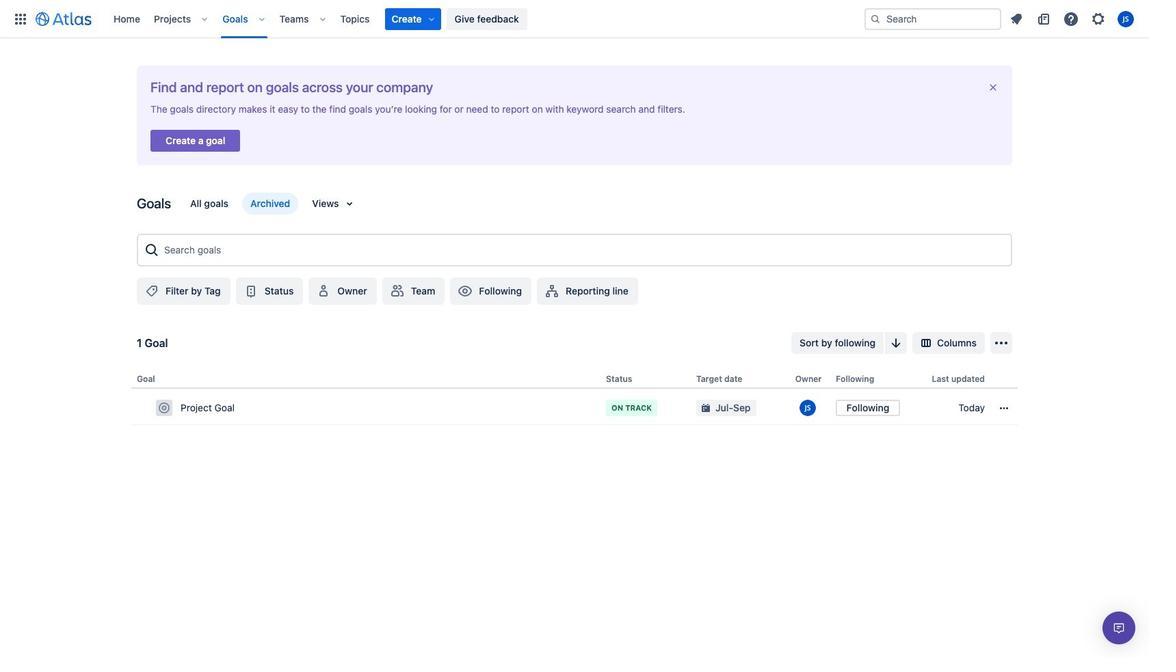 Task type: vqa. For each thing, say whether or not it's contained in the screenshot.
Settings ICON
yes



Task type: locate. For each thing, give the bounding box(es) containing it.
project goal image
[[159, 403, 170, 414]]

settings image
[[1090, 11, 1107, 27]]

account image
[[1118, 11, 1134, 27]]

Search goals field
[[160, 238, 1006, 263]]

Search field
[[865, 8, 1001, 30]]

close banner image
[[988, 82, 999, 93]]

reverse sort order image
[[888, 335, 904, 352]]

open intercom messenger image
[[1111, 620, 1127, 637]]

search goals image
[[144, 242, 160, 259]]

switch to... image
[[12, 11, 29, 27]]

top element
[[8, 0, 865, 38]]

help image
[[1063, 11, 1079, 27]]

banner
[[0, 0, 1149, 38]]

status image
[[243, 283, 259, 300]]



Task type: describe. For each thing, give the bounding box(es) containing it.
following image
[[457, 283, 474, 300]]

notifications image
[[1008, 11, 1025, 27]]

search image
[[870, 13, 881, 24]]

label image
[[144, 283, 160, 300]]



